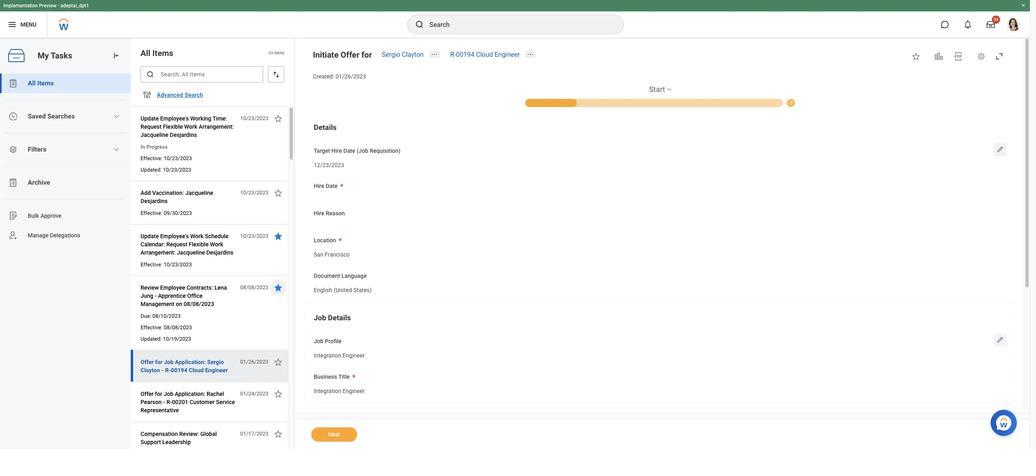 Task type: describe. For each thing, give the bounding box(es) containing it.
engineer inside job profile element
[[343, 352, 365, 359]]

08/10/2023
[[152, 313, 181, 319]]

configure image
[[142, 90, 152, 100]]

integration engineer for profile
[[314, 352, 365, 359]]

integration for job
[[314, 352, 341, 359]]

0 vertical spatial details
[[314, 123, 337, 131]]

33 for 33
[[994, 17, 999, 22]]

job left profile
[[314, 338, 323, 345]]

preview
[[39, 3, 56, 9]]

12/23/2023
[[314, 162, 344, 168]]

menu button
[[0, 11, 47, 38]]

09/30/2023
[[164, 210, 192, 216]]

sergio clayton link
[[382, 51, 424, 58]]

business title element
[[314, 382, 365, 397]]

San Francisco text field
[[314, 246, 350, 261]]

desjardins inside add vaccination: jacqueline desjardins
[[141, 198, 168, 204]]

advanced
[[157, 92, 183, 98]]

representative
[[141, 407, 179, 414]]

compensation review: global support leadership button
[[141, 429, 236, 447]]

items inside button
[[37, 79, 54, 87]]

fullscreen image
[[995, 51, 1004, 61]]

perspective image
[[8, 145, 18, 154]]

0 vertical spatial hire
[[332, 147, 342, 154]]

items
[[274, 51, 284, 55]]

view printable version (pdf) image
[[954, 51, 964, 61]]

on
[[176, 301, 182, 307]]

add
[[141, 190, 151, 196]]

review employee contracts: lena jung - apprentice office management on 08/08/2023
[[141, 284, 227, 307]]

progress
[[146, 144, 168, 150]]

08/08/2023 inside 'review employee contracts: lena jung - apprentice office management on 08/08/2023'
[[184, 301, 214, 307]]

job profile element
[[314, 347, 365, 362]]

compensation for compensation
[[791, 100, 823, 106]]

hire for hire date
[[314, 183, 324, 189]]

my
[[38, 51, 49, 60]]

rename image
[[8, 211, 18, 221]]

integration engineer for title
[[314, 388, 365, 394]]

compensation for compensation review: global support leadership
[[141, 431, 178, 437]]

clipboard image
[[8, 78, 18, 88]]

updated: 10/19/2023
[[141, 336, 191, 342]]

all inside item list element
[[141, 48, 150, 58]]

update for update employee's work schedule calendar: request flexible work arrangement: jacqueline desjardins
[[141, 233, 159, 239]]

chevron down image
[[113, 113, 120, 120]]

justify image
[[7, 20, 17, 29]]

menu banner
[[0, 0, 1030, 38]]

review
[[141, 284, 159, 291]]

00201
[[172, 399, 188, 405]]

1 horizontal spatial 00194
[[456, 51, 475, 58]]

update employee's working time: request flexible work arrangement: jacqueline desjardins button
[[141, 114, 236, 140]]

update employee's working time: request flexible work arrangement: jacqueline desjardins
[[141, 115, 234, 138]]

manage delegations link
[[0, 226, 131, 245]]

engineer inside offer for job application: sergio clayton ‎- r-00194 cloud engineer
[[205, 367, 228, 374]]

view related information image
[[934, 51, 944, 61]]

english (united states)
[[314, 287, 372, 293]]

saved
[[28, 112, 46, 120]]

star image for effective: 09/30/2023
[[273, 188, 283, 198]]

document language
[[314, 273, 367, 279]]

inbox large image
[[987, 20, 995, 29]]

work inside update employee's working time: request flexible work arrangement: jacqueline desjardins
[[184, 123, 197, 130]]

0 vertical spatial r-
[[450, 51, 456, 58]]

job inside offer for job application: rachel pearson ‎- r-00201 customer service representative
[[164, 391, 173, 397]]

list containing all items
[[0, 74, 131, 245]]

arrangement: inside update employee's working time: request flexible work arrangement: jacqueline desjardins
[[199, 123, 234, 130]]

3 effective: from the top
[[141, 262, 162, 268]]

user plus image
[[8, 230, 18, 240]]

target hire date (job requisition)
[[314, 147, 401, 154]]

implementation preview -   adeptai_dpt1
[[3, 3, 89, 9]]

profile
[[325, 338, 342, 345]]

chevron down image
[[113, 146, 120, 153]]

francisco
[[325, 251, 350, 258]]

reason
[[326, 210, 345, 217]]

r-00194 cloud engineer
[[450, 51, 520, 58]]

in
[[141, 144, 145, 150]]

1 horizontal spatial clayton
[[402, 51, 424, 58]]

(job
[[357, 147, 368, 154]]

requisition)
[[370, 147, 401, 154]]

bulk approve
[[28, 212, 62, 219]]

office
[[187, 293, 203, 299]]

target
[[314, 147, 330, 154]]

tasks
[[51, 51, 72, 60]]

due:
[[141, 313, 151, 319]]

update employee's work schedule calendar: request flexible work arrangement: jacqueline desjardins
[[141, 233, 233, 256]]

menu
[[20, 21, 36, 28]]

jung
[[141, 293, 153, 299]]

sergio clayton
[[382, 51, 424, 58]]

for for offer for job application: sergio clayton ‎- r-00194 cloud engineer
[[155, 359, 163, 365]]

01/17/2023
[[240, 431, 268, 437]]

edit image for details
[[996, 145, 1004, 154]]

apprentice
[[158, 293, 186, 299]]

0 vertical spatial cloud
[[476, 51, 493, 58]]

engineer inside business title element
[[343, 388, 365, 394]]

location element
[[314, 246, 350, 261]]

next
[[328, 431, 340, 438]]

archive button
[[0, 173, 131, 192]]

advanced search button
[[154, 87, 206, 103]]

hire for hire reason
[[314, 210, 324, 217]]

job profile
[[314, 338, 342, 345]]

search image
[[415, 20, 425, 29]]

gear image
[[977, 52, 986, 60]]

start
[[649, 85, 665, 93]]

time:
[[213, 115, 227, 122]]

business title
[[314, 373, 350, 380]]

offer for job application: rachel pearson ‎- r-00201 customer service representative
[[141, 391, 235, 414]]

service
[[216, 399, 235, 405]]

approve
[[40, 212, 62, 219]]

document language element
[[314, 281, 372, 296]]

transformation import image
[[112, 51, 120, 60]]

Search Workday  search field
[[429, 16, 607, 34]]

0 vertical spatial 08/08/2023
[[240, 284, 268, 291]]

33 items
[[269, 51, 284, 55]]

10/19/2023
[[163, 336, 191, 342]]

flexible inside update employee's work schedule calendar: request flexible work arrangement: jacqueline desjardins
[[189, 241, 209, 248]]

start navigation
[[305, 84, 1016, 107]]

searches
[[47, 112, 75, 120]]

created: 01/26/2023
[[313, 73, 366, 80]]

review employee contracts: lena jung - apprentice office management on 08/08/2023 button
[[141, 283, 236, 309]]

saved searches button
[[0, 107, 131, 126]]

hire date
[[314, 183, 338, 189]]

language
[[342, 273, 367, 279]]

add vaccination: jacqueline desjardins button
[[141, 188, 236, 206]]

in progress
[[141, 144, 168, 150]]

employee's for flexible
[[160, 115, 189, 122]]

contracts:
[[187, 284, 213, 291]]

archive
[[28, 179, 50, 186]]

for for offer for job application: rachel pearson ‎- r-00201 customer service representative
[[155, 391, 162, 397]]

request inside update employee's working time: request flexible work arrangement: jacqueline desjardins
[[141, 123, 162, 130]]

employee
[[160, 284, 185, 291]]

hire reason
[[314, 210, 345, 217]]

location
[[314, 237, 336, 244]]



Task type: locate. For each thing, give the bounding box(es) containing it.
star image for 01/17/2023
[[273, 429, 283, 439]]

desjardins down add
[[141, 198, 168, 204]]

‎- inside offer for job application: rachel pearson ‎- r-00201 customer service representative
[[163, 399, 165, 405]]

application: for customer
[[175, 391, 205, 397]]

application: down 10/19/2023
[[175, 359, 206, 365]]

effective: 08/08/2023
[[141, 324, 192, 331]]

items down my
[[37, 79, 54, 87]]

1 vertical spatial 08/08/2023
[[184, 301, 214, 307]]

1 vertical spatial ‎-
[[163, 399, 165, 405]]

saved searches
[[28, 112, 75, 120]]

Integration Engineer text field
[[314, 347, 365, 362], [314, 383, 365, 397]]

effective: down due:
[[141, 324, 162, 331]]

1 updated: from the top
[[141, 167, 162, 173]]

‎- inside offer for job application: sergio clayton ‎- r-00194 cloud engineer
[[161, 367, 164, 374]]

integration engineer text field for profile
[[314, 347, 365, 362]]

search image
[[146, 70, 154, 78]]

0 vertical spatial update
[[141, 115, 159, 122]]

0 vertical spatial all items
[[141, 48, 173, 58]]

01/26/2023 inside item list element
[[240, 359, 268, 365]]

clock check image
[[8, 112, 18, 121]]

effective: down add
[[141, 210, 162, 216]]

1 vertical spatial all
[[28, 79, 36, 87]]

1 horizontal spatial sergio
[[382, 51, 400, 58]]

details element
[[305, 116, 1016, 302]]

33
[[994, 17, 999, 22], [269, 51, 273, 55]]

integration engineer text field down profile
[[314, 347, 365, 362]]

request right calendar:
[[166, 241, 187, 248]]

updated:
[[141, 167, 162, 173], [141, 336, 162, 342]]

0 horizontal spatial arrangement:
[[141, 249, 176, 256]]

0 horizontal spatial 33
[[269, 51, 273, 55]]

1 integration from the top
[[314, 352, 341, 359]]

application: up 00201
[[175, 391, 205, 397]]

jacqueline down schedule
[[177, 249, 205, 256]]

integration for business
[[314, 388, 341, 394]]

job
[[314, 314, 326, 322], [314, 338, 323, 345], [164, 359, 174, 365], [164, 391, 173, 397]]

1 vertical spatial clayton
[[141, 367, 160, 374]]

employee's
[[160, 115, 189, 122], [160, 233, 189, 239]]

1 vertical spatial work
[[190, 233, 204, 239]]

0 vertical spatial date
[[344, 147, 355, 154]]

jacqueline up in progress
[[141, 132, 169, 138]]

customer
[[190, 399, 215, 405]]

star image
[[911, 51, 921, 61], [273, 188, 283, 198], [273, 231, 283, 241], [273, 429, 283, 439]]

0 vertical spatial edit image
[[996, 145, 1004, 154]]

for up created: 01/26/2023
[[362, 50, 372, 60]]

star image for effective: 10/23/2023
[[273, 231, 283, 241]]

manage
[[28, 232, 48, 238]]

1 horizontal spatial items
[[152, 48, 173, 58]]

target hire date (job requisition) element
[[314, 156, 344, 171]]

1 vertical spatial flexible
[[189, 241, 209, 248]]

1 horizontal spatial all
[[141, 48, 150, 58]]

08/08/2023 up 10/19/2023
[[164, 324, 192, 331]]

0 vertical spatial work
[[184, 123, 197, 130]]

add vaccination: jacqueline desjardins
[[141, 190, 213, 204]]

1 integration engineer from the top
[[314, 352, 365, 359]]

‎- for clayton
[[161, 367, 164, 374]]

1 vertical spatial 00194
[[171, 367, 187, 374]]

2 integration from the top
[[314, 388, 341, 394]]

0 vertical spatial sergio
[[382, 51, 400, 58]]

leadership
[[162, 439, 191, 445]]

offer for job application: sergio clayton ‎- r-00194 cloud engineer button
[[141, 357, 236, 375]]

1 vertical spatial arrangement:
[[141, 249, 176, 256]]

offer down updated: 10/19/2023
[[141, 359, 154, 365]]

item list element
[[131, 38, 295, 449]]

1 integration engineer text field from the top
[[314, 347, 365, 362]]

all items
[[141, 48, 173, 58], [28, 79, 54, 87]]

hire down 12/23/2023
[[314, 183, 324, 189]]

work down working
[[184, 123, 197, 130]]

12/23/2023 text field
[[314, 157, 344, 171]]

items inside item list element
[[152, 48, 173, 58]]

states)
[[354, 287, 372, 293]]

close environment banner image
[[1021, 3, 1026, 8]]

offer up created: 01/26/2023
[[341, 50, 359, 60]]

offer for job application: rachel pearson ‎- r-00201 customer service representative button
[[141, 389, 236, 415]]

san
[[314, 251, 324, 258]]

search
[[185, 92, 203, 98]]

2 updated: from the top
[[141, 336, 162, 342]]

2 edit image from the top
[[996, 336, 1004, 344]]

offer
[[341, 50, 359, 60], [141, 359, 154, 365], [141, 391, 154, 397]]

details up target
[[314, 123, 337, 131]]

0 vertical spatial compensation
[[791, 100, 823, 106]]

‎- down updated: 10/19/2023
[[161, 367, 164, 374]]

star image for 01/26/2023
[[273, 357, 283, 367]]

4 star image from the top
[[273, 389, 283, 399]]

01/24/2023
[[240, 391, 268, 397]]

0 vertical spatial items
[[152, 48, 173, 58]]

integration engineer down title
[[314, 388, 365, 394]]

0 vertical spatial for
[[362, 50, 372, 60]]

due: 08/10/2023
[[141, 313, 181, 319]]

desjardins inside update employee's working time: request flexible work arrangement: jacqueline desjardins
[[170, 132, 197, 138]]

lena
[[215, 284, 227, 291]]

global
[[200, 431, 217, 437]]

offer for offer for job application: rachel pearson ‎- r-00201 customer service representative
[[141, 391, 154, 397]]

1 employee's from the top
[[160, 115, 189, 122]]

all items up search icon
[[141, 48, 173, 58]]

job down updated: 10/19/2023
[[164, 359, 174, 365]]

0 horizontal spatial 01/26/2023
[[240, 359, 268, 365]]

33 inside item list element
[[269, 51, 273, 55]]

offer for job application: sergio clayton ‎- r-00194 cloud engineer
[[141, 359, 228, 374]]

1 horizontal spatial request
[[166, 241, 187, 248]]

1 edit image from the top
[[996, 145, 1004, 154]]

edit image
[[996, 145, 1004, 154], [996, 336, 1004, 344]]

integration
[[314, 352, 341, 359], [314, 388, 341, 394]]

r- inside offer for job application: rachel pearson ‎- r-00201 customer service representative
[[166, 399, 172, 405]]

employee's inside update employee's working time: request flexible work arrangement: jacqueline desjardins
[[160, 115, 189, 122]]

1 vertical spatial offer
[[141, 359, 154, 365]]

integration down job profile
[[314, 352, 341, 359]]

0 horizontal spatial request
[[141, 123, 162, 130]]

all items right clipboard icon
[[28, 79, 54, 87]]

integration engineer text field down title
[[314, 383, 365, 397]]

integration engineer text field for title
[[314, 383, 365, 397]]

application: inside offer for job application: sergio clayton ‎- r-00194 cloud engineer
[[175, 359, 206, 365]]

jacqueline inside add vaccination: jacqueline desjardins
[[185, 190, 213, 196]]

initiate offer for
[[313, 50, 372, 60]]

r- for offer for job application: sergio clayton ‎- r-00194 cloud engineer
[[165, 367, 171, 374]]

1 horizontal spatial all items
[[141, 48, 173, 58]]

‎- for pearson
[[163, 399, 165, 405]]

2 integration engineer from the top
[[314, 388, 365, 394]]

r-
[[450, 51, 456, 58], [165, 367, 171, 374], [166, 399, 172, 405]]

0 vertical spatial arrangement:
[[199, 123, 234, 130]]

filters
[[28, 145, 46, 153]]

request up in progress
[[141, 123, 162, 130]]

updated: down effective: 08/08/2023
[[141, 336, 162, 342]]

2 vertical spatial offer
[[141, 391, 154, 397]]

1 vertical spatial application:
[[175, 391, 205, 397]]

integration inside business title element
[[314, 388, 341, 394]]

0 horizontal spatial all
[[28, 79, 36, 87]]

2 effective: 10/23/2023 from the top
[[141, 262, 192, 268]]

initiate
[[313, 50, 339, 60]]

flexible up the "progress"
[[163, 123, 183, 130]]

2 star image from the top
[[273, 283, 283, 293]]

1 vertical spatial compensation
[[141, 431, 178, 437]]

date down 12/23/2023
[[326, 183, 338, 189]]

compensation inside compensation review: global support leadership
[[141, 431, 178, 437]]

1 vertical spatial all items
[[28, 79, 54, 87]]

1 vertical spatial sergio
[[207, 359, 224, 365]]

1 vertical spatial jacqueline
[[185, 190, 213, 196]]

engineer down search workday search field
[[495, 51, 520, 58]]

1 effective: 10/23/2023 from the top
[[141, 155, 192, 161]]

0 horizontal spatial all items
[[28, 79, 54, 87]]

hire left reason
[[314, 210, 324, 217]]

employee's for request
[[160, 233, 189, 239]]

san francisco
[[314, 251, 350, 258]]

0 vertical spatial application:
[[175, 359, 206, 365]]

01/26/2023 up 01/24/2023
[[240, 359, 268, 365]]

(united
[[334, 287, 352, 293]]

advanced search
[[157, 92, 203, 98]]

integration engineer
[[314, 352, 365, 359], [314, 388, 365, 394]]

updated: for review employee contracts: lena jung - apprentice office management on 08/08/2023
[[141, 336, 162, 342]]

application: inside offer for job application: rachel pearson ‎- r-00201 customer service representative
[[175, 391, 205, 397]]

job details element
[[305, 306, 1016, 403]]

update inside update employee's working time: request flexible work arrangement: jacqueline desjardins
[[141, 115, 159, 122]]

flexible down schedule
[[189, 241, 209, 248]]

filters button
[[0, 140, 131, 159]]

1 vertical spatial hire
[[314, 183, 324, 189]]

0 vertical spatial clayton
[[402, 51, 424, 58]]

job up job profile
[[314, 314, 326, 322]]

all items inside all items button
[[28, 79, 54, 87]]

update
[[141, 115, 159, 122], [141, 233, 159, 239]]

0 vertical spatial 01/26/2023
[[336, 73, 366, 80]]

application:
[[175, 359, 206, 365], [175, 391, 205, 397]]

0 horizontal spatial 00194
[[171, 367, 187, 374]]

0 vertical spatial offer
[[341, 50, 359, 60]]

0 horizontal spatial compensation
[[141, 431, 178, 437]]

employee's up calendar:
[[160, 233, 189, 239]]

1 vertical spatial update
[[141, 233, 159, 239]]

profile logan mcneil image
[[1007, 18, 1020, 33]]

- inside 'review employee contracts: lena jung - apprentice office management on 08/08/2023'
[[155, 293, 157, 299]]

1 update from the top
[[141, 115, 159, 122]]

desjardins inside update employee's work schedule calendar: request flexible work arrangement: jacqueline desjardins
[[206, 249, 233, 256]]

1 horizontal spatial date
[[344, 147, 355, 154]]

created:
[[313, 73, 334, 80]]

0 horizontal spatial -
[[58, 3, 59, 9]]

0 horizontal spatial sergio
[[207, 359, 224, 365]]

1 horizontal spatial 01/26/2023
[[336, 73, 366, 80]]

date
[[344, 147, 355, 154], [326, 183, 338, 189]]

2 update from the top
[[141, 233, 159, 239]]

clipboard image
[[8, 178, 18, 188]]

job up 00201
[[164, 391, 173, 397]]

1 horizontal spatial arrangement:
[[199, 123, 234, 130]]

implementation
[[3, 3, 38, 9]]

all items button
[[0, 74, 131, 93]]

for
[[362, 50, 372, 60], [155, 359, 163, 365], [155, 391, 162, 397]]

0 vertical spatial employee's
[[160, 115, 189, 122]]

33 left profile logan mcneil image
[[994, 17, 999, 22]]

2 vertical spatial 08/08/2023
[[164, 324, 192, 331]]

work
[[184, 123, 197, 130], [190, 233, 204, 239], [210, 241, 223, 248]]

next button
[[311, 427, 357, 442]]

Search: All Items text field
[[141, 66, 263, 83]]

list
[[0, 74, 131, 245]]

1 horizontal spatial flexible
[[189, 241, 209, 248]]

work left schedule
[[190, 233, 204, 239]]

0 horizontal spatial date
[[326, 183, 338, 189]]

- up the management
[[155, 293, 157, 299]]

employee's inside update employee's work schedule calendar: request flexible work arrangement: jacqueline desjardins
[[160, 233, 189, 239]]

08/08/2023
[[240, 284, 268, 291], [184, 301, 214, 307], [164, 324, 192, 331]]

chevron right image
[[787, 98, 796, 105]]

0 vertical spatial request
[[141, 123, 162, 130]]

details up profile
[[328, 314, 351, 322]]

0 horizontal spatial cloud
[[189, 367, 204, 374]]

updated: for update employee's working time: request flexible work arrangement: jacqueline desjardins
[[141, 167, 162, 173]]

for inside offer for job application: sergio clayton ‎- r-00194 cloud engineer
[[155, 359, 163, 365]]

edit image inside details element
[[996, 145, 1004, 154]]

sort image
[[272, 70, 280, 78]]

management
[[141, 301, 174, 307]]

‎- up representative in the left bottom of the page
[[163, 399, 165, 405]]

cloud inside offer for job application: sergio clayton ‎- r-00194 cloud engineer
[[189, 367, 204, 374]]

0 vertical spatial flexible
[[163, 123, 183, 130]]

4 effective: from the top
[[141, 324, 162, 331]]

2 vertical spatial hire
[[314, 210, 324, 217]]

0 vertical spatial integration engineer
[[314, 352, 365, 359]]

offer for offer for job application: sergio clayton ‎- r-00194 cloud engineer
[[141, 359, 154, 365]]

for up pearson
[[155, 391, 162, 397]]

2 vertical spatial desjardins
[[206, 249, 233, 256]]

0 horizontal spatial clayton
[[141, 367, 160, 374]]

1 horizontal spatial compensation
[[791, 100, 823, 106]]

date left (job
[[344, 147, 355, 154]]

sergio
[[382, 51, 400, 58], [207, 359, 224, 365]]

0 vertical spatial -
[[58, 3, 59, 9]]

desjardins
[[170, 132, 197, 138], [141, 198, 168, 204], [206, 249, 233, 256]]

1 vertical spatial cloud
[[189, 367, 204, 374]]

english
[[314, 287, 332, 293]]

1 horizontal spatial 33
[[994, 17, 999, 22]]

hire right target
[[332, 147, 342, 154]]

1 horizontal spatial -
[[155, 293, 157, 299]]

0 vertical spatial effective: 10/23/2023
[[141, 155, 192, 161]]

for inside offer for job application: rachel pearson ‎- r-00201 customer service representative
[[155, 391, 162, 397]]

2 horizontal spatial desjardins
[[206, 249, 233, 256]]

0 vertical spatial updated:
[[141, 167, 162, 173]]

0 vertical spatial 00194
[[456, 51, 475, 58]]

manage delegations
[[28, 232, 80, 238]]

10/23/2023
[[240, 115, 268, 121], [164, 155, 192, 161], [163, 167, 191, 173], [240, 190, 268, 196], [240, 233, 268, 239], [164, 262, 192, 268]]

details
[[314, 123, 337, 131], [328, 314, 351, 322]]

2 employee's from the top
[[160, 233, 189, 239]]

1 vertical spatial items
[[37, 79, 54, 87]]

2 vertical spatial jacqueline
[[177, 249, 205, 256]]

items up search icon
[[152, 48, 173, 58]]

star image
[[273, 114, 283, 123], [273, 283, 283, 293], [273, 357, 283, 367], [273, 389, 283, 399]]

request inside update employee's work schedule calendar: request flexible work arrangement: jacqueline desjardins
[[166, 241, 187, 248]]

- inside menu banner
[[58, 3, 59, 9]]

1 vertical spatial 01/26/2023
[[240, 359, 268, 365]]

3 star image from the top
[[273, 357, 283, 367]]

application: for cloud
[[175, 359, 206, 365]]

1 vertical spatial details
[[328, 314, 351, 322]]

1 vertical spatial date
[[326, 183, 338, 189]]

0 horizontal spatial items
[[37, 79, 54, 87]]

my tasks element
[[0, 38, 131, 449]]

jacqueline up 09/30/2023
[[185, 190, 213, 196]]

1 vertical spatial 33
[[269, 51, 273, 55]]

offer up pearson
[[141, 391, 154, 397]]

33 left the items at the top of page
[[269, 51, 273, 55]]

engineer up title
[[343, 352, 365, 359]]

1 vertical spatial integration engineer
[[314, 388, 365, 394]]

0 vertical spatial desjardins
[[170, 132, 197, 138]]

start button
[[649, 84, 665, 94]]

business
[[314, 373, 337, 380]]

job inside offer for job application: sergio clayton ‎- r-00194 cloud engineer
[[164, 359, 174, 365]]

work down schedule
[[210, 241, 223, 248]]

notifications large image
[[964, 20, 972, 29]]

0 horizontal spatial flexible
[[163, 123, 183, 130]]

update employee's work schedule calendar: request flexible work arrangement: jacqueline desjardins button
[[141, 231, 236, 257]]

1 vertical spatial edit image
[[996, 336, 1004, 344]]

r- for offer for job application: rachel pearson ‎- r-00201 customer service representative
[[166, 399, 172, 405]]

compensation inside button
[[791, 100, 823, 106]]

1 star image from the top
[[273, 114, 283, 123]]

2 integration engineer text field from the top
[[314, 383, 365, 397]]

my tasks
[[38, 51, 72, 60]]

2 vertical spatial r-
[[166, 399, 172, 405]]

clayton
[[402, 51, 424, 58], [141, 367, 160, 374]]

review:
[[179, 431, 199, 437]]

vaccination:
[[152, 190, 184, 196]]

star image for in progress
[[273, 114, 283, 123]]

1 horizontal spatial cloud
[[476, 51, 493, 58]]

arrangement: inside update employee's work schedule calendar: request flexible work arrangement: jacqueline desjardins
[[141, 249, 176, 256]]

integration engineer down profile
[[314, 352, 365, 359]]

1 vertical spatial integration engineer text field
[[314, 383, 365, 397]]

update down configure icon
[[141, 115, 159, 122]]

for down updated: 10/19/2023
[[155, 359, 163, 365]]

desjardins down working
[[170, 132, 197, 138]]

0 vertical spatial ‎-
[[161, 367, 164, 374]]

English (United States) text field
[[314, 282, 372, 296]]

33 for 33 items
[[269, 51, 273, 55]]

00194 inside offer for job application: sergio clayton ‎- r-00194 cloud engineer
[[171, 367, 187, 374]]

2 vertical spatial for
[[155, 391, 162, 397]]

1 vertical spatial updated:
[[141, 336, 162, 342]]

1 vertical spatial -
[[155, 293, 157, 299]]

offer inside offer for job application: rachel pearson ‎- r-00201 customer service representative
[[141, 391, 154, 397]]

effective: down calendar:
[[141, 262, 162, 268]]

rachel
[[207, 391, 224, 397]]

engineer down title
[[343, 388, 365, 394]]

- right preview on the left top of the page
[[58, 3, 59, 9]]

integration inside job profile element
[[314, 352, 341, 359]]

01/26/2023 down initiate offer for
[[336, 73, 366, 80]]

desjardins down schedule
[[206, 249, 233, 256]]

engineer
[[495, 51, 520, 58], [343, 352, 365, 359], [205, 367, 228, 374], [343, 388, 365, 394]]

jacqueline inside update employee's work schedule calendar: request flexible work arrangement: jacqueline desjardins
[[177, 249, 205, 256]]

jacqueline inside update employee's working time: request flexible work arrangement: jacqueline desjardins
[[141, 132, 169, 138]]

update up calendar:
[[141, 233, 159, 239]]

flexible inside update employee's working time: request flexible work arrangement: jacqueline desjardins
[[163, 123, 183, 130]]

update inside update employee's work schedule calendar: request flexible work arrangement: jacqueline desjardins
[[141, 233, 159, 239]]

1 vertical spatial effective: 10/23/2023
[[141, 262, 192, 268]]

schedule
[[205, 233, 229, 239]]

0 vertical spatial 33
[[994, 17, 999, 22]]

arrangement: down time:
[[199, 123, 234, 130]]

2 vertical spatial work
[[210, 241, 223, 248]]

integration down business
[[314, 388, 341, 394]]

all inside button
[[28, 79, 36, 87]]

job details
[[314, 314, 351, 322]]

33 inside button
[[994, 17, 999, 22]]

clayton down search image
[[402, 51, 424, 58]]

sergio inside offer for job application: sergio clayton ‎- r-00194 cloud engineer
[[207, 359, 224, 365]]

compensation review: global support leadership
[[141, 431, 217, 445]]

effective: 10/23/2023 up "employee" on the bottom left
[[141, 262, 192, 268]]

bulk
[[28, 212, 39, 219]]

working
[[190, 115, 211, 122]]

edit image for job details
[[996, 336, 1004, 344]]

clayton up pearson
[[141, 367, 160, 374]]

offer inside offer for job application: sergio clayton ‎- r-00194 cloud engineer
[[141, 359, 154, 365]]

updated: down in progress
[[141, 167, 162, 173]]

2 effective: from the top
[[141, 210, 162, 216]]

‎-
[[161, 367, 164, 374], [163, 399, 165, 405]]

all up search icon
[[141, 48, 150, 58]]

effective: 10/23/2023 up updated: 10/23/2023
[[141, 155, 192, 161]]

updated: 10/23/2023
[[141, 167, 191, 173]]

effective: 09/30/2023
[[141, 210, 192, 216]]

08/08/2023 down office
[[184, 301, 214, 307]]

r- inside offer for job application: sergio clayton ‎- r-00194 cloud engineer
[[165, 367, 171, 374]]

0 vertical spatial integration
[[314, 352, 341, 359]]

all right clipboard icon
[[28, 79, 36, 87]]

1 vertical spatial desjardins
[[141, 198, 168, 204]]

1 vertical spatial employee's
[[160, 233, 189, 239]]

all items inside item list element
[[141, 48, 173, 58]]

star image for 01/24/2023
[[273, 389, 283, 399]]

update for update employee's working time: request flexible work arrangement: jacqueline desjardins
[[141, 115, 159, 122]]

1 vertical spatial for
[[155, 359, 163, 365]]

00194
[[456, 51, 475, 58], [171, 367, 187, 374]]

0 vertical spatial integration engineer text field
[[314, 347, 365, 362]]

flexible
[[163, 123, 183, 130], [189, 241, 209, 248]]

1 effective: from the top
[[141, 155, 162, 161]]

clayton inside offer for job application: sergio clayton ‎- r-00194 cloud engineer
[[141, 367, 160, 374]]

employee's down advanced
[[160, 115, 189, 122]]

support
[[141, 439, 161, 445]]

effective: down in progress
[[141, 155, 162, 161]]

engineer up rachel
[[205, 367, 228, 374]]

arrangement: down calendar:
[[141, 249, 176, 256]]

08/08/2023 right lena
[[240, 284, 268, 291]]

edit image inside job details element
[[996, 336, 1004, 344]]



Task type: vqa. For each thing, say whether or not it's contained in the screenshot.


